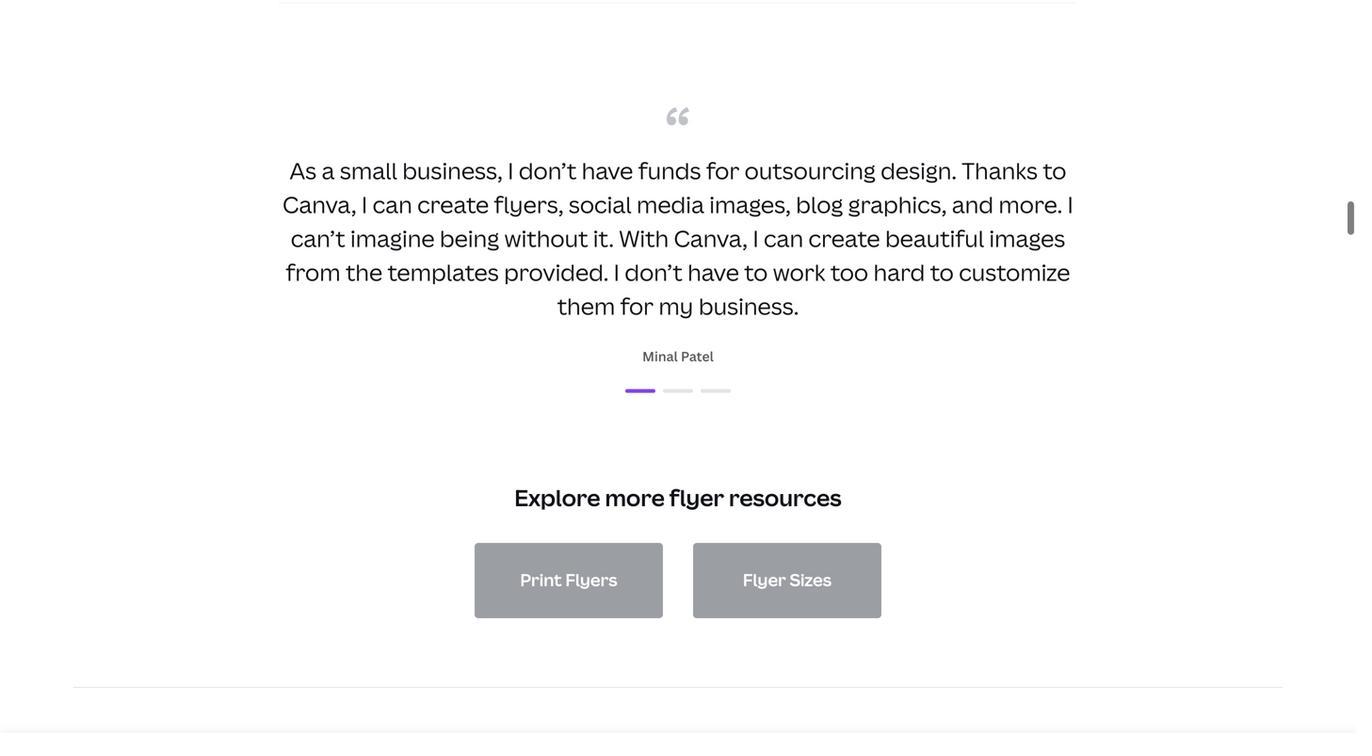 Task type: vqa. For each thing, say whether or not it's contained in the screenshot.
James Peterson icon
no



Task type: describe. For each thing, give the bounding box(es) containing it.
templates
[[388, 257, 499, 288]]

0 vertical spatial have
[[582, 156, 633, 186]]

them
[[557, 291, 615, 322]]

i down it.
[[614, 257, 620, 288]]

a
[[322, 156, 335, 186]]

0 horizontal spatial for
[[621, 291, 654, 322]]

quotation mark image
[[667, 107, 690, 126]]

thanks
[[962, 156, 1038, 186]]

being
[[440, 223, 499, 254]]

social
[[569, 190, 632, 220]]

resources
[[729, 483, 842, 514]]

flyer
[[670, 483, 725, 514]]

hard
[[874, 257, 926, 288]]

funds
[[639, 156, 701, 186]]

customize
[[959, 257, 1071, 288]]

1 horizontal spatial don't
[[625, 257, 683, 288]]

work
[[773, 257, 826, 288]]

i up flyers,
[[508, 156, 514, 186]]

patel
[[681, 348, 714, 366]]

as
[[290, 156, 317, 186]]

business,
[[402, 156, 503, 186]]

i down images,
[[753, 223, 759, 254]]

minal
[[643, 348, 678, 366]]

what should be included on a flyer? region
[[279, 0, 1078, 16]]

more
[[605, 483, 665, 514]]

1 horizontal spatial to
[[931, 257, 954, 288]]

without
[[505, 223, 588, 254]]

i right more.
[[1068, 190, 1074, 220]]

print
[[520, 569, 562, 592]]

can't
[[291, 223, 345, 254]]

flyers,
[[494, 190, 564, 220]]

from
[[286, 257, 341, 288]]

1 vertical spatial can
[[764, 223, 804, 254]]

print flyers
[[520, 569, 618, 592]]

media
[[637, 190, 705, 220]]

business.
[[699, 291, 799, 322]]

1 horizontal spatial canva,
[[674, 223, 748, 254]]

2 horizontal spatial to
[[1043, 156, 1067, 186]]

0 vertical spatial canva,
[[283, 190, 357, 220]]

flyer
[[743, 569, 786, 592]]

0 vertical spatial don't
[[519, 156, 577, 186]]



Task type: locate. For each thing, give the bounding box(es) containing it.
i
[[508, 156, 514, 186], [362, 190, 368, 220], [1068, 190, 1074, 220], [753, 223, 759, 254], [614, 257, 620, 288]]

imagine
[[350, 223, 435, 254]]

print flyers link
[[475, 544, 663, 619]]

0 horizontal spatial don't
[[519, 156, 577, 186]]

to
[[1043, 156, 1067, 186], [745, 257, 768, 288], [931, 257, 954, 288]]

to up business.
[[745, 257, 768, 288]]

have up business.
[[688, 257, 739, 288]]

design.
[[881, 156, 957, 186]]

0 horizontal spatial to
[[745, 257, 768, 288]]

0 vertical spatial can
[[373, 190, 412, 220]]

sizes
[[790, 569, 832, 592]]

outsourcing
[[745, 156, 876, 186]]

0 horizontal spatial can
[[373, 190, 412, 220]]

don't
[[519, 156, 577, 186], [625, 257, 683, 288]]

0 vertical spatial for
[[706, 156, 740, 186]]

explore more flyer resources
[[515, 483, 842, 514]]

1 vertical spatial create
[[809, 223, 881, 254]]

for up images,
[[706, 156, 740, 186]]

and
[[952, 190, 994, 220]]

1 horizontal spatial create
[[809, 223, 881, 254]]

for left my
[[621, 291, 654, 322]]

i down the small on the left of page
[[362, 190, 368, 220]]

0 horizontal spatial have
[[582, 156, 633, 186]]

1 vertical spatial don't
[[625, 257, 683, 288]]

to down beautiful
[[931, 257, 954, 288]]

create
[[417, 190, 489, 220], [809, 223, 881, 254]]

don't up flyers,
[[519, 156, 577, 186]]

too
[[831, 257, 869, 288]]

have up social
[[582, 156, 633, 186]]

flyer sizes link
[[693, 544, 882, 619]]

small
[[340, 156, 397, 186]]

my
[[659, 291, 694, 322]]

have
[[582, 156, 633, 186], [688, 257, 739, 288]]

1 vertical spatial have
[[688, 257, 739, 288]]

with
[[619, 223, 669, 254]]

can up imagine
[[373, 190, 412, 220]]

1 vertical spatial canva,
[[674, 223, 748, 254]]

flyers
[[566, 569, 618, 592]]

for
[[706, 156, 740, 186], [621, 291, 654, 322]]

select a quotation tab list
[[283, 380, 1074, 403]]

1 vertical spatial for
[[621, 291, 654, 322]]

create up the too
[[809, 223, 881, 254]]

0 horizontal spatial canva,
[[283, 190, 357, 220]]

the
[[346, 257, 383, 288]]

1 horizontal spatial for
[[706, 156, 740, 186]]

can
[[373, 190, 412, 220], [764, 223, 804, 254]]

images,
[[710, 190, 791, 220]]

1 horizontal spatial can
[[764, 223, 804, 254]]

as a small business, i don't have funds for outsourcing design. thanks to canva, i can create flyers, social media images, blog graphics, and more. i can't imagine being without it. with canva, i can create beautiful images from the templates provided. i don't have to work too hard to customize them for my business.
[[283, 156, 1074, 322]]

flyer sizes
[[743, 569, 832, 592]]

explore
[[515, 483, 601, 514]]

canva, up can't
[[283, 190, 357, 220]]

it.
[[593, 223, 614, 254]]

canva, down images,
[[674, 223, 748, 254]]

canva,
[[283, 190, 357, 220], [674, 223, 748, 254]]

blog
[[796, 190, 843, 220]]

graphics,
[[849, 190, 947, 220]]

more.
[[999, 190, 1063, 220]]

create down business,
[[417, 190, 489, 220]]

can up work on the top of the page
[[764, 223, 804, 254]]

images
[[990, 223, 1066, 254]]

0 vertical spatial create
[[417, 190, 489, 220]]

provided.
[[504, 257, 609, 288]]

to up more.
[[1043, 156, 1067, 186]]

don't down with on the left
[[625, 257, 683, 288]]

beautiful
[[886, 223, 985, 254]]

minal patel
[[643, 348, 714, 366]]

0 horizontal spatial create
[[417, 190, 489, 220]]

1 horizontal spatial have
[[688, 257, 739, 288]]



